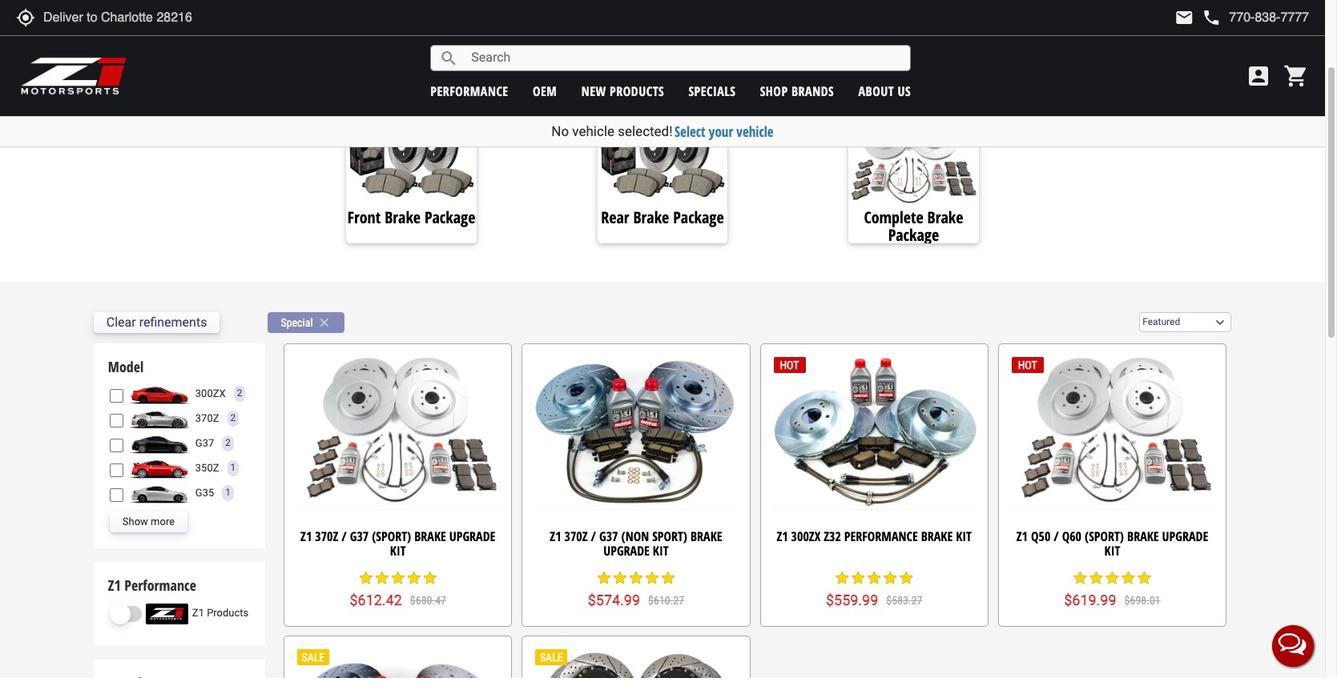 Task type: locate. For each thing, give the bounding box(es) containing it.
14 star from the left
[[883, 570, 899, 587]]

1 right 350z
[[230, 463, 236, 474]]

$619.99
[[1065, 593, 1117, 609]]

upgrade inside z1 370z / g37 (sport) brake upgrade kit
[[450, 528, 496, 546]]

brake inside z1 q50 / q60 (sport) brake upgrade kit
[[1128, 528, 1160, 546]]

(sport) inside z1 q50 / q60 (sport) brake upgrade kit
[[1085, 528, 1125, 546]]

vehicle right 'your'
[[737, 123, 774, 141]]

0 horizontal spatial upgrade
[[450, 528, 496, 546]]

star star star star star $612.42 $680.47
[[350, 570, 446, 609]]

g37
[[195, 437, 214, 449], [350, 528, 369, 546], [600, 528, 618, 546]]

12 star from the left
[[851, 570, 867, 587]]

upgrade for z1 q50 / q60 (sport) brake upgrade kit
[[1163, 528, 1209, 546]]

no
[[552, 123, 569, 139]]

2 horizontal spatial /
[[1054, 528, 1060, 546]]

(sport) for g37
[[372, 528, 411, 546]]

(sport) up star star star star star $612.42 $680.47
[[372, 528, 411, 546]]

specials
[[689, 82, 736, 100]]

complete brake package link
[[849, 207, 979, 246]]

z1 motorsports logo image
[[20, 56, 128, 96]]

(sport) right the q60
[[1085, 528, 1125, 546]]

upgrade
[[450, 528, 496, 546], [1163, 528, 1209, 546], [604, 543, 650, 560]]

g37 inside z1 370z / g37 (sport) brake upgrade kit
[[350, 528, 369, 546]]

brake
[[107, 45, 172, 84], [385, 207, 421, 228], [634, 207, 670, 228], [928, 207, 964, 228], [415, 528, 446, 546], [691, 528, 723, 546], [922, 528, 953, 546], [1128, 528, 1160, 546]]

370z for z1 370z / g37 (non sport) brake upgrade kit
[[565, 528, 588, 546]]

/ inside z1 q50 / q60 (sport) brake upgrade kit
[[1054, 528, 1060, 546]]

z1 for z1 370z / g37 (sport) brake upgrade kit
[[301, 528, 312, 546]]

1 horizontal spatial 300zx
[[792, 528, 821, 546]]

0 horizontal spatial /
[[342, 528, 347, 546]]

$559.99
[[826, 593, 879, 609]]

/
[[342, 528, 347, 546], [591, 528, 596, 546], [1054, 528, 1060, 546]]

370z inside z1 370z / g37 (non sport) brake upgrade kit
[[565, 528, 588, 546]]

kit up star star star star star $619.99 $698.01 at the right bottom of page
[[1105, 543, 1121, 560]]

products
[[610, 82, 665, 100]]

infiniti g35 coupe sedan v35 v36 skyline 2003 2004 2005 2006 2007 2008 3.5l vq35de revup rev up vq35hr z1 motorsports image
[[127, 483, 191, 504]]

2 (sport) from the left
[[1085, 528, 1125, 546]]

2 horizontal spatial upgrade
[[1163, 528, 1209, 546]]

300zx left z32
[[792, 528, 821, 546]]

1
[[230, 463, 236, 474], [225, 488, 231, 499]]

kit inside z1 370z / g37 (sport) brake upgrade kit
[[390, 543, 406, 560]]

your
[[709, 123, 734, 141]]

phone link
[[1203, 8, 1310, 27]]

0 vertical spatial 1
[[230, 463, 236, 474]]

0 horizontal spatial vehicle
[[573, 123, 615, 139]]

0 vertical spatial performance
[[845, 528, 918, 546]]

specials link
[[689, 82, 736, 100]]

account_box
[[1247, 63, 1272, 89]]

(sport) inside z1 370z / g37 (sport) brake upgrade kit
[[372, 528, 411, 546]]

0 vertical spatial 2
[[237, 388, 242, 400]]

1 horizontal spatial 370z
[[315, 528, 339, 546]]

1 star from the left
[[358, 570, 374, 587]]

1 horizontal spatial (sport)
[[1085, 528, 1125, 546]]

1 horizontal spatial package
[[674, 207, 724, 228]]

2 for g37
[[225, 438, 231, 449]]

1 right the g35
[[225, 488, 231, 499]]

0 horizontal spatial package
[[425, 207, 476, 228]]

shopping_cart
[[1284, 63, 1310, 89]]

my_location
[[16, 8, 35, 27]]

package inside front brake package link
[[425, 207, 476, 228]]

17 star from the left
[[1089, 570, 1105, 587]]

Search search field
[[459, 46, 911, 70]]

oem
[[533, 82, 557, 100]]

sport)
[[653, 528, 688, 546]]

g37 for z1 370z / g37 (sport) brake upgrade kit
[[350, 528, 369, 546]]

kit up star star star star star $612.42 $680.47
[[390, 543, 406, 560]]

mail
[[1175, 8, 1195, 27]]

10 star from the left
[[661, 570, 677, 587]]

1 vertical spatial performance
[[124, 576, 196, 596]]

5 star from the left
[[422, 570, 438, 587]]

front brake package
[[348, 207, 476, 228]]

2 horizontal spatial package
[[889, 224, 940, 246]]

show more
[[123, 516, 175, 528]]

performance link
[[431, 82, 509, 100]]

1 / from the left
[[342, 528, 347, 546]]

1 horizontal spatial performance
[[845, 528, 918, 546]]

2
[[237, 388, 242, 400], [230, 413, 236, 424], [225, 438, 231, 449]]

nissan 300zx z32 1990 1991 1992 1993 1994 1995 1996 vg30dett vg30de twin turbo non turbo z1 motorsports image
[[127, 384, 191, 405]]

3 star from the left
[[390, 570, 406, 587]]

kit left q50
[[957, 528, 972, 546]]

star
[[358, 570, 374, 587], [374, 570, 390, 587], [390, 570, 406, 587], [406, 570, 422, 587], [422, 570, 438, 587], [596, 570, 612, 587], [612, 570, 628, 587], [628, 570, 644, 587], [644, 570, 661, 587], [661, 570, 677, 587], [835, 570, 851, 587], [851, 570, 867, 587], [867, 570, 883, 587], [883, 570, 899, 587], [899, 570, 915, 587], [1073, 570, 1089, 587], [1089, 570, 1105, 587], [1105, 570, 1121, 587], [1121, 570, 1137, 587], [1137, 570, 1153, 587]]

vehicle right no
[[573, 123, 615, 139]]

complete
[[864, 207, 924, 228]]

2 horizontal spatial g37
[[600, 528, 618, 546]]

g37 up star star star star star $612.42 $680.47
[[350, 528, 369, 546]]

close
[[317, 316, 332, 330]]

1 vertical spatial 300zx
[[792, 528, 821, 546]]

3 / from the left
[[1054, 528, 1060, 546]]

/ inside z1 370z / g37 (non sport) brake upgrade kit
[[591, 528, 596, 546]]

1 horizontal spatial upgrade
[[604, 543, 650, 560]]

1 horizontal spatial g37
[[350, 528, 369, 546]]

20 star from the left
[[1137, 570, 1153, 587]]

9 star from the left
[[644, 570, 661, 587]]

brake inside z1 370z / g37 (sport) brake upgrade kit
[[415, 528, 446, 546]]

z1 inside z1 370z / g37 (sport) brake upgrade kit
[[301, 528, 312, 546]]

z1
[[301, 528, 312, 546], [550, 528, 562, 546], [777, 528, 789, 546], [1017, 528, 1028, 546], [108, 576, 121, 596], [192, 608, 204, 620]]

z1 for z1 q50 / q60 (sport) brake upgrade kit
[[1017, 528, 1028, 546]]

new
[[582, 82, 607, 100]]

8 star from the left
[[628, 570, 644, 587]]

z1 products
[[192, 608, 249, 620]]

performance right z32
[[845, 528, 918, 546]]

2 vertical spatial 2
[[225, 438, 231, 449]]

z1 inside z1 q50 / q60 (sport) brake upgrade kit
[[1017, 528, 1028, 546]]

15 star from the left
[[899, 570, 915, 587]]

None checkbox
[[110, 414, 123, 428], [110, 439, 123, 453], [110, 414, 123, 428], [110, 439, 123, 453]]

2 for 370z
[[230, 413, 236, 424]]

0 horizontal spatial 300zx
[[195, 388, 226, 400]]

g37 inside z1 370z / g37 (non sport) brake upgrade kit
[[600, 528, 618, 546]]

rear brake package link
[[598, 207, 728, 229]]

2 for 300zx
[[237, 388, 242, 400]]

kit inside z1 370z / g37 (non sport) brake upgrade kit
[[653, 543, 669, 560]]

mail link
[[1175, 8, 1195, 27]]

kit right (non
[[653, 543, 669, 560]]

new products link
[[582, 82, 665, 100]]

performance
[[431, 82, 509, 100]]

$680.47
[[410, 595, 446, 608]]

2 / from the left
[[591, 528, 596, 546]]

350z
[[195, 462, 219, 474]]

300zx
[[195, 388, 226, 400], [792, 528, 821, 546]]

z1 q50 / q60 (sport) brake upgrade kit
[[1017, 528, 1209, 560]]

370z inside z1 370z / g37 (sport) brake upgrade kit
[[315, 528, 339, 546]]

performance
[[845, 528, 918, 546], [124, 576, 196, 596]]

g37 for z1 370z / g37 (non sport) brake upgrade kit
[[600, 528, 618, 546]]

370z
[[195, 413, 219, 425], [315, 528, 339, 546], [565, 528, 588, 546]]

18 star from the left
[[1105, 570, 1121, 587]]

q50
[[1032, 528, 1051, 546]]

None checkbox
[[110, 389, 123, 403], [110, 464, 123, 477], [110, 489, 123, 502], [110, 389, 123, 403], [110, 464, 123, 477], [110, 489, 123, 502]]

(sport)
[[372, 528, 411, 546], [1085, 528, 1125, 546]]

z1 for z1 performance
[[108, 576, 121, 596]]

vehicle
[[737, 123, 774, 141], [573, 123, 615, 139]]

package
[[425, 207, 476, 228], [674, 207, 724, 228], [889, 224, 940, 246]]

300zx right nissan 300zx z32 1990 1991 1992 1993 1994 1995 1996 vg30dett vg30de twin turbo non turbo z1 motorsports image
[[195, 388, 226, 400]]

$698.01
[[1125, 595, 1161, 608]]

oem link
[[533, 82, 557, 100]]

no vehicle selected! select your vehicle
[[552, 123, 774, 141]]

g37 up 350z
[[195, 437, 214, 449]]

7 star from the left
[[612, 570, 628, 587]]

1 vertical spatial 2
[[230, 413, 236, 424]]

upgrade inside z1 q50 / q60 (sport) brake upgrade kit
[[1163, 528, 1209, 546]]

19 star from the left
[[1121, 570, 1137, 587]]

g37 left (non
[[600, 528, 618, 546]]

/ for z1 q50 / q60 (sport) brake upgrade kit
[[1054, 528, 1060, 546]]

2 horizontal spatial 370z
[[565, 528, 588, 546]]

z1 for z1 products
[[192, 608, 204, 620]]

0 vertical spatial 300zx
[[195, 388, 226, 400]]

package inside rear brake package link
[[674, 207, 724, 228]]

nissan 350z z33 2003 2004 2005 2006 2007 2008 2009 vq35de 3.5l revup rev up vq35hr nismo z1 motorsports image
[[127, 459, 191, 479]]

brake packages
[[107, 45, 281, 84]]

performance down more
[[124, 576, 196, 596]]

z1 300zx z32 performance brake kit
[[777, 528, 972, 546]]

1 horizontal spatial /
[[591, 528, 596, 546]]

special
[[281, 316, 313, 329]]

package inside complete brake package
[[889, 224, 940, 246]]

z1 inside z1 370z / g37 (non sport) brake upgrade kit
[[550, 528, 562, 546]]

/ inside z1 370z / g37 (sport) brake upgrade kit
[[342, 528, 347, 546]]

4 star from the left
[[406, 570, 422, 587]]

kit
[[957, 528, 972, 546], [390, 543, 406, 560], [653, 543, 669, 560], [1105, 543, 1121, 560]]

1 (sport) from the left
[[372, 528, 411, 546]]

star star star star star $619.99 $698.01
[[1065, 570, 1161, 609]]

1 vertical spatial 1
[[225, 488, 231, 499]]

0 horizontal spatial (sport)
[[372, 528, 411, 546]]

us
[[898, 82, 912, 100]]

refinements
[[139, 315, 207, 330]]

packages
[[179, 45, 281, 84]]



Task type: vqa. For each thing, say whether or not it's contained in the screenshot.
Star Star Star Star Star $559.99 $583.27
yes



Task type: describe. For each thing, give the bounding box(es) containing it.
/ for z1 370z / g37 (non sport) brake upgrade kit
[[591, 528, 596, 546]]

shop brands
[[761, 82, 835, 100]]

11 star from the left
[[835, 570, 851, 587]]

0 horizontal spatial g37
[[195, 437, 214, 449]]

upgrade for z1 370z / g37 (sport) brake upgrade kit
[[450, 528, 496, 546]]

nissan 370z z34 2009 2010 2011 2012 2013 2014 2015 2016 2017 2018 2019 3.7l vq37vhr vhr nismo z1 motorsports image
[[127, 409, 191, 430]]

z1 for z1 370z / g37 (non sport) brake upgrade kit
[[550, 528, 562, 546]]

0 horizontal spatial performance
[[124, 576, 196, 596]]

clear refinements
[[106, 315, 207, 330]]

/ for z1 370z / g37 (sport) brake upgrade kit
[[342, 528, 347, 546]]

upgrade inside z1 370z / g37 (non sport) brake upgrade kit
[[604, 543, 650, 560]]

rear
[[601, 207, 630, 228]]

about us link
[[859, 82, 912, 100]]

model
[[108, 358, 144, 377]]

front
[[348, 207, 381, 228]]

show more button
[[110, 512, 188, 533]]

1 for 350z
[[230, 463, 236, 474]]

brands
[[792, 82, 835, 100]]

16 star from the left
[[1073, 570, 1089, 587]]

search
[[439, 48, 459, 68]]

special close
[[281, 316, 332, 330]]

shop brands link
[[761, 82, 835, 100]]

$574.99
[[588, 593, 641, 609]]

account_box link
[[1243, 63, 1276, 89]]

infiniti g37 coupe sedan convertible v36 cv36 hv36 skyline 2008 2009 2010 2011 2012 2013 3.7l vq37vhr z1 motorsports image
[[127, 434, 191, 455]]

2 star from the left
[[374, 570, 390, 587]]

rear brake package
[[601, 207, 724, 228]]

about us
[[859, 82, 912, 100]]

0 horizontal spatial 370z
[[195, 413, 219, 425]]

z1 370z / g37 (non sport) brake upgrade kit
[[550, 528, 723, 560]]

z1 370z / g37 (sport) brake upgrade kit
[[301, 528, 496, 560]]

q60
[[1063, 528, 1082, 546]]

package for complete brake package
[[889, 224, 940, 246]]

z32
[[824, 528, 842, 546]]

z1 for z1 300zx z32 performance brake kit
[[777, 528, 789, 546]]

$612.42
[[350, 593, 402, 609]]

shop
[[761, 82, 788, 100]]

star star star star star $559.99 $583.27
[[826, 570, 923, 609]]

star star star star star $574.99 $610.27
[[588, 570, 685, 609]]

products
[[207, 608, 249, 620]]

show
[[123, 516, 148, 528]]

brake inside complete brake package
[[928, 207, 964, 228]]

1 horizontal spatial vehicle
[[737, 123, 774, 141]]

13 star from the left
[[867, 570, 883, 587]]

shopping_cart link
[[1280, 63, 1310, 89]]

new products
[[582, 82, 665, 100]]

1 for g35
[[225, 488, 231, 499]]

$610.27
[[649, 595, 685, 608]]

phone
[[1203, 8, 1222, 27]]

about
[[859, 82, 895, 100]]

brake inside z1 370z / g37 (non sport) brake upgrade kit
[[691, 528, 723, 546]]

g35
[[195, 487, 214, 499]]

vehicle inside no vehicle selected! select your vehicle
[[573, 123, 615, 139]]

clear refinements button
[[94, 312, 220, 333]]

mail phone
[[1175, 8, 1222, 27]]

kit inside z1 q50 / q60 (sport) brake upgrade kit
[[1105, 543, 1121, 560]]

complete brake package
[[864, 207, 964, 246]]

(non
[[622, 528, 649, 546]]

package for front brake package
[[425, 207, 476, 228]]

more
[[151, 516, 175, 528]]

select your vehicle link
[[675, 123, 774, 141]]

z1 performance
[[108, 576, 196, 596]]

clear
[[106, 315, 136, 330]]

(sport) for q60
[[1085, 528, 1125, 546]]

front brake package link
[[346, 207, 477, 229]]

$583.27
[[887, 595, 923, 608]]

selected!
[[618, 123, 673, 139]]

370z for z1 370z / g37 (sport) brake upgrade kit
[[315, 528, 339, 546]]

package for rear brake package
[[674, 207, 724, 228]]

6 star from the left
[[596, 570, 612, 587]]

select
[[675, 123, 706, 141]]



